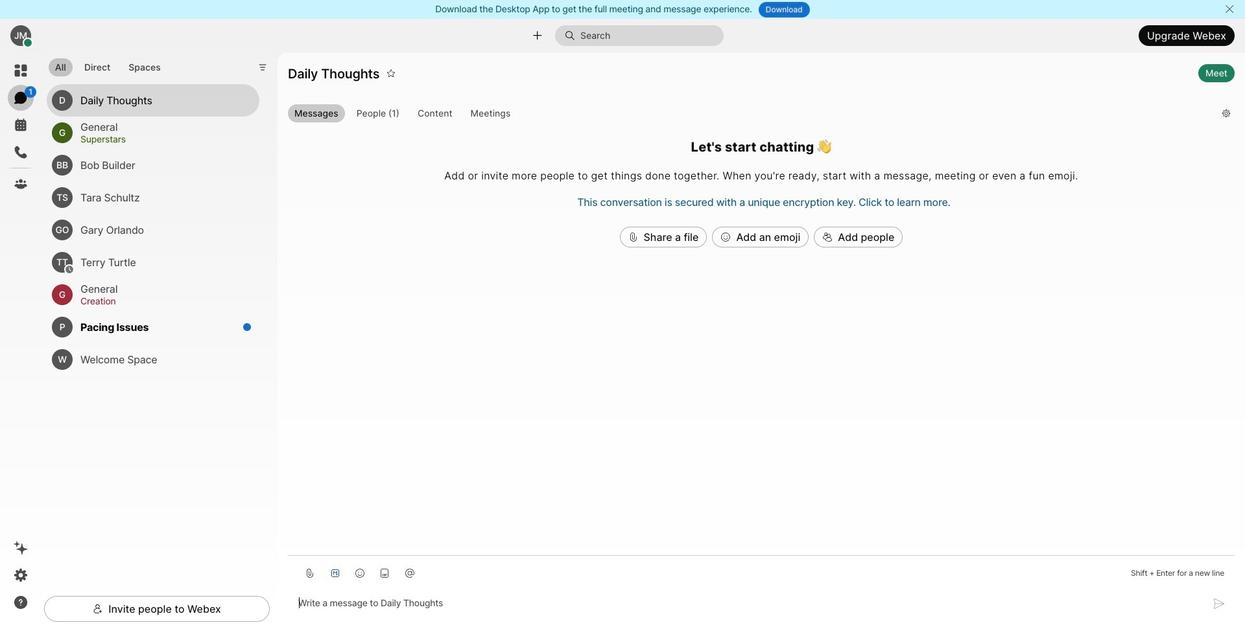 Task type: describe. For each thing, give the bounding box(es) containing it.
webex tab list
[[8, 58, 36, 197]]

cancel_16 image
[[1225, 4, 1235, 14]]

superstars element
[[80, 132, 244, 146]]

pacing issues, new messages list item
[[47, 311, 259, 343]]

tara schultz list item
[[47, 181, 259, 214]]

gary orlando list item
[[47, 214, 259, 246]]

welcome space list item
[[47, 343, 259, 376]]

1 general list item from the top
[[47, 117, 259, 149]]



Task type: locate. For each thing, give the bounding box(es) containing it.
1 vertical spatial general list item
[[47, 279, 259, 311]]

creation element
[[80, 294, 244, 308]]

0 vertical spatial general list item
[[47, 117, 259, 149]]

daily thoughts list item
[[47, 84, 259, 117]]

message composer toolbar element
[[288, 556, 1235, 586]]

tab list
[[45, 51, 170, 81]]

terry turtle list item
[[47, 246, 259, 279]]

bob builder list item
[[47, 149, 259, 181]]

2 general list item from the top
[[47, 279, 259, 311]]

navigation
[[0, 53, 42, 628]]

general list item
[[47, 117, 259, 149], [47, 279, 259, 311]]

new messages image
[[243, 323, 252, 332]]

group
[[288, 104, 1212, 125]]



Task type: vqa. For each thing, say whether or not it's contained in the screenshot.
'tab list'
yes



